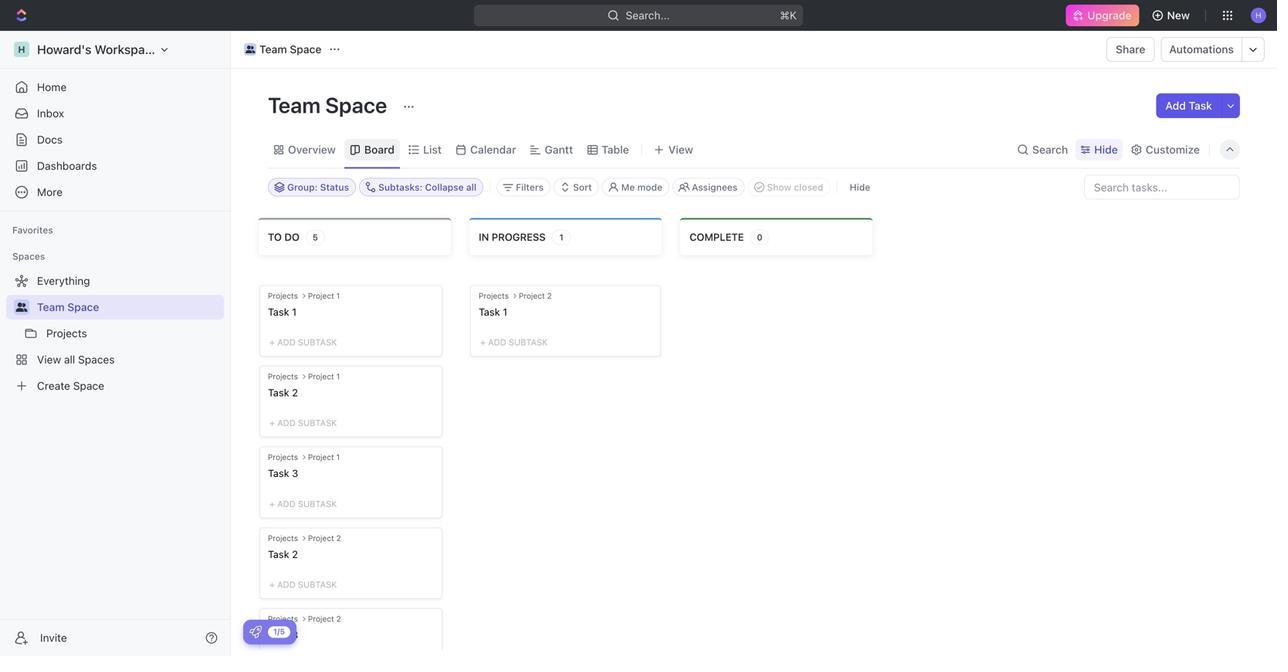 Task type: describe. For each thing, give the bounding box(es) containing it.
in
[[479, 231, 489, 243]]

1 vertical spatial team
[[268, 92, 321, 118]]

customize
[[1146, 143, 1200, 156]]

automations button
[[1162, 38, 1242, 61]]

group: status
[[287, 182, 349, 193]]

to
[[268, 231, 282, 243]]

view button
[[648, 139, 699, 161]]

collapse
[[425, 182, 464, 193]]

assignees
[[692, 182, 738, 193]]

create
[[37, 380, 70, 392]]

status
[[320, 182, 349, 193]]

customize button
[[1126, 139, 1205, 161]]

list
[[423, 143, 442, 156]]

space right user group icon
[[290, 43, 322, 56]]

new
[[1167, 9, 1190, 22]]

add inside button
[[1166, 99, 1186, 112]]

2 for task 2
[[336, 534, 341, 543]]

search
[[1033, 143, 1068, 156]]

dashboards
[[37, 159, 97, 172]]

h button
[[1246, 3, 1271, 28]]

inbox
[[37, 107, 64, 120]]

upgrade link
[[1066, 5, 1140, 26]]

+ for ‎task 1
[[270, 338, 275, 348]]

+ add subtask for ‎task 1
[[270, 338, 337, 348]]

docs link
[[6, 127, 224, 152]]

team space inside 'sidebar' navigation
[[37, 301, 99, 314]]

subtask for task 3
[[298, 499, 337, 509]]

search button
[[1012, 139, 1073, 161]]

+ for task 2
[[270, 580, 275, 590]]

project 1 for task 3
[[308, 453, 340, 462]]

share button
[[1107, 37, 1155, 62]]

project 2 for task 3
[[308, 615, 341, 623]]

3 for project 1
[[292, 468, 298, 479]]

gantt link
[[542, 139, 573, 161]]

subtask for ‎task 1
[[298, 338, 337, 348]]

sort
[[573, 182, 592, 193]]

inbox link
[[6, 101, 224, 126]]

everything
[[37, 275, 90, 287]]

subtasks: collapse all
[[378, 182, 477, 193]]

hide inside button
[[850, 182, 870, 193]]

projects up task 2
[[268, 534, 298, 543]]

share
[[1116, 43, 1146, 56]]

upgrade
[[1088, 9, 1132, 22]]

space down view all spaces
[[73, 380, 104, 392]]

projects link
[[46, 321, 221, 346]]

2 for task 1
[[547, 292, 552, 300]]

filters button
[[497, 178, 551, 197]]

⌘k
[[780, 9, 797, 22]]

table
[[602, 143, 629, 156]]

projects down ‎task 2
[[268, 453, 298, 462]]

task 3 for project 1
[[268, 468, 298, 479]]

team inside 'sidebar' navigation
[[37, 301, 65, 314]]

0
[[757, 232, 763, 242]]

show closed
[[767, 182, 824, 193]]

5
[[313, 232, 318, 242]]

onboarding checklist button image
[[249, 626, 262, 639]]

calendar link
[[467, 139, 516, 161]]

view all spaces
[[37, 353, 115, 366]]

subtask for ‎task 2
[[298, 418, 337, 428]]

subtasks:
[[378, 182, 423, 193]]

projects inside tree
[[46, 327, 87, 340]]

task 1
[[479, 306, 507, 318]]

add for ‎task 1
[[277, 338, 296, 348]]

view button
[[648, 132, 699, 168]]

team space link inside tree
[[37, 295, 221, 320]]

projects up 1/5
[[268, 615, 298, 623]]

mode
[[637, 182, 663, 193]]

sort button
[[554, 178, 599, 197]]

project 1 for ‎task 1
[[308, 292, 340, 300]]

favorites
[[12, 225, 53, 236]]

onboarding checklist button element
[[249, 626, 262, 639]]

projects up task 1
[[479, 292, 509, 300]]

‎task for ‎task 1
[[268, 306, 289, 318]]

subtask for task 1
[[509, 338, 548, 348]]

howard's workspace, , element
[[14, 42, 29, 57]]

view all spaces link
[[6, 348, 221, 372]]

+ add subtask for task 1
[[480, 338, 548, 348]]

list link
[[420, 139, 442, 161]]

task 2
[[268, 548, 298, 560]]

1 vertical spatial team space
[[268, 92, 392, 118]]

home link
[[6, 75, 224, 100]]

assignees button
[[673, 178, 745, 197]]

create space
[[37, 380, 104, 392]]

0 vertical spatial team space
[[259, 43, 322, 56]]



Task type: vqa. For each thing, say whether or not it's contained in the screenshot.
Clear filter
no



Task type: locate. For each thing, give the bounding box(es) containing it.
task 3
[[268, 468, 298, 479], [268, 629, 298, 641]]

hide
[[1094, 143, 1118, 156], [850, 182, 870, 193]]

space
[[290, 43, 322, 56], [325, 92, 387, 118], [67, 301, 99, 314], [73, 380, 104, 392]]

0 vertical spatial 3
[[292, 468, 298, 479]]

search...
[[626, 9, 670, 22]]

spaces
[[12, 251, 45, 262], [78, 353, 115, 366]]

1/5
[[273, 627, 285, 636]]

hide button
[[1076, 139, 1123, 161]]

add for task 1
[[488, 338, 506, 348]]

view for view all spaces
[[37, 353, 61, 366]]

tree containing everything
[[6, 269, 224, 398]]

1 horizontal spatial h
[[1256, 11, 1262, 20]]

+
[[270, 338, 275, 348], [480, 338, 486, 348], [270, 418, 275, 428], [270, 499, 275, 509], [270, 580, 275, 590]]

+ down ‎task 2
[[270, 418, 275, 428]]

team up overview link
[[268, 92, 321, 118]]

show
[[767, 182, 791, 193]]

+ add subtask for ‎task 2
[[270, 418, 337, 428]]

hide right closed
[[850, 182, 870, 193]]

h inside 'sidebar' navigation
[[18, 44, 25, 55]]

add
[[1166, 99, 1186, 112], [277, 338, 296, 348], [488, 338, 506, 348], [277, 418, 296, 428], [277, 499, 296, 509], [277, 580, 296, 590]]

add up customize
[[1166, 99, 1186, 112]]

hide button
[[844, 178, 877, 197]]

2 vertical spatial project 1
[[308, 453, 340, 462]]

project 1
[[308, 292, 340, 300], [308, 372, 340, 381], [308, 453, 340, 462]]

0 vertical spatial view
[[669, 143, 693, 156]]

team down the everything
[[37, 301, 65, 314]]

all inside the "view all spaces" link
[[64, 353, 75, 366]]

add for ‎task 2
[[277, 418, 296, 428]]

0 vertical spatial h
[[1256, 11, 1262, 20]]

subtask
[[298, 338, 337, 348], [509, 338, 548, 348], [298, 418, 337, 428], [298, 499, 337, 509], [298, 580, 337, 590]]

space up board link
[[325, 92, 387, 118]]

spaces inside tree
[[78, 353, 115, 366]]

dashboards link
[[6, 154, 224, 178]]

everything link
[[6, 269, 221, 293]]

0 vertical spatial all
[[466, 182, 477, 193]]

0 horizontal spatial view
[[37, 353, 61, 366]]

1 vertical spatial task 3
[[268, 629, 298, 641]]

+ add subtask
[[270, 338, 337, 348], [480, 338, 548, 348], [270, 418, 337, 428], [270, 499, 337, 509], [270, 580, 337, 590]]

task 3 for project 2
[[268, 629, 298, 641]]

sidebar navigation
[[0, 31, 234, 656]]

filters
[[516, 182, 544, 193]]

add down ‎task 1
[[277, 338, 296, 348]]

2 for task 3
[[336, 615, 341, 623]]

2 vertical spatial project 2
[[308, 615, 341, 623]]

team space
[[259, 43, 322, 56], [268, 92, 392, 118], [37, 301, 99, 314]]

3 project 1 from the top
[[308, 453, 340, 462]]

3
[[292, 468, 298, 479], [292, 629, 298, 641]]

h
[[1256, 11, 1262, 20], [18, 44, 25, 55]]

1 vertical spatial ‎task
[[268, 387, 289, 399]]

+ add subtask down task 1
[[480, 338, 548, 348]]

‎task 1
[[268, 306, 297, 318]]

user group image
[[245, 46, 255, 53]]

2 project 1 from the top
[[308, 372, 340, 381]]

view
[[669, 143, 693, 156], [37, 353, 61, 366]]

+ down ‎task 1
[[270, 338, 275, 348]]

table link
[[599, 139, 629, 161]]

automations
[[1169, 43, 1234, 56]]

1 horizontal spatial hide
[[1094, 143, 1118, 156]]

‎task 2
[[268, 387, 298, 399]]

1 ‎task from the top
[[268, 306, 289, 318]]

0 horizontal spatial spaces
[[12, 251, 45, 262]]

3 for project 2
[[292, 629, 298, 641]]

1 horizontal spatial view
[[669, 143, 693, 156]]

+ for ‎task 2
[[270, 418, 275, 428]]

board link
[[361, 139, 395, 161]]

0 horizontal spatial team space link
[[37, 295, 221, 320]]

1 vertical spatial h
[[18, 44, 25, 55]]

view inside tree
[[37, 353, 61, 366]]

+ add subtask up task 2
[[270, 499, 337, 509]]

gantt
[[545, 143, 573, 156]]

calendar
[[470, 143, 516, 156]]

team space down the everything
[[37, 301, 99, 314]]

0 vertical spatial hide
[[1094, 143, 1118, 156]]

+ add subtask for task 3
[[270, 499, 337, 509]]

1 vertical spatial all
[[64, 353, 75, 366]]

view for view
[[669, 143, 693, 156]]

2 ‎task from the top
[[268, 387, 289, 399]]

1 3 from the top
[[292, 468, 298, 479]]

subtask for task 2
[[298, 580, 337, 590]]

0 horizontal spatial all
[[64, 353, 75, 366]]

0 horizontal spatial hide
[[850, 182, 870, 193]]

to do
[[268, 231, 300, 243]]

team space up the overview
[[268, 92, 392, 118]]

projects up view all spaces
[[46, 327, 87, 340]]

add down task 1
[[488, 338, 506, 348]]

‎task
[[268, 306, 289, 318], [268, 387, 289, 399]]

howard's workspace
[[37, 42, 159, 57]]

hide right search
[[1094, 143, 1118, 156]]

board
[[364, 143, 395, 156]]

group:
[[287, 182, 318, 193]]

1 task 3 from the top
[[268, 468, 298, 479]]

1 vertical spatial 3
[[292, 629, 298, 641]]

howard's
[[37, 42, 91, 57]]

do
[[284, 231, 300, 243]]

hide inside dropdown button
[[1094, 143, 1118, 156]]

+ up task 2
[[270, 499, 275, 509]]

me
[[621, 182, 635, 193]]

add for task 3
[[277, 499, 296, 509]]

1
[[559, 232, 564, 242], [336, 292, 340, 300], [292, 306, 297, 318], [503, 306, 507, 318], [336, 372, 340, 381], [336, 453, 340, 462]]

add task button
[[1156, 93, 1222, 118]]

0 vertical spatial task 3
[[268, 468, 298, 479]]

home
[[37, 81, 67, 93]]

1 horizontal spatial all
[[466, 182, 477, 193]]

1 vertical spatial team space link
[[37, 295, 221, 320]]

0 vertical spatial ‎task
[[268, 306, 289, 318]]

more
[[37, 186, 63, 198]]

user group image
[[16, 303, 27, 312]]

2 vertical spatial team space
[[37, 301, 99, 314]]

new button
[[1146, 3, 1199, 28]]

team
[[259, 43, 287, 56], [268, 92, 321, 118], [37, 301, 65, 314]]

projects up ‎task 1
[[268, 292, 298, 300]]

team right user group icon
[[259, 43, 287, 56]]

+ add subtask down task 2
[[270, 580, 337, 590]]

projects up ‎task 2
[[268, 372, 298, 381]]

spaces up create space link on the bottom
[[78, 353, 115, 366]]

1 vertical spatial project 1
[[308, 372, 340, 381]]

0 vertical spatial spaces
[[12, 251, 45, 262]]

add task
[[1166, 99, 1212, 112]]

0 vertical spatial team space link
[[240, 40, 325, 59]]

Search tasks... text field
[[1085, 176, 1239, 199]]

+ add subtask for task 2
[[270, 580, 337, 590]]

+ add subtask down ‎task 2
[[270, 418, 337, 428]]

task
[[1189, 99, 1212, 112], [479, 306, 500, 318], [268, 468, 289, 479], [268, 548, 289, 560], [268, 629, 289, 641]]

0 vertical spatial project 2
[[519, 292, 552, 300]]

all up create space
[[64, 353, 75, 366]]

+ add subtask down ‎task 1
[[270, 338, 337, 348]]

tree inside 'sidebar' navigation
[[6, 269, 224, 398]]

in progress
[[479, 231, 546, 243]]

project 2 for task 1
[[519, 292, 552, 300]]

add up task 2
[[277, 499, 296, 509]]

2 task 3 from the top
[[268, 629, 298, 641]]

overview
[[288, 143, 336, 156]]

more button
[[6, 180, 224, 205]]

1 vertical spatial hide
[[850, 182, 870, 193]]

1 project 1 from the top
[[308, 292, 340, 300]]

tree
[[6, 269, 224, 398]]

all
[[466, 182, 477, 193], [64, 353, 75, 366]]

0 vertical spatial team
[[259, 43, 287, 56]]

1 vertical spatial project 2
[[308, 534, 341, 543]]

me mode
[[621, 182, 663, 193]]

project 1 for ‎task 2
[[308, 372, 340, 381]]

h inside dropdown button
[[1256, 11, 1262, 20]]

1 vertical spatial spaces
[[78, 353, 115, 366]]

team space right user group icon
[[259, 43, 322, 56]]

+ for task 1
[[480, 338, 486, 348]]

workspace
[[95, 42, 159, 57]]

‎task for ‎task 2
[[268, 387, 289, 399]]

favorites button
[[6, 221, 59, 239]]

view inside button
[[669, 143, 693, 156]]

2 3 from the top
[[292, 629, 298, 641]]

0 vertical spatial project 1
[[308, 292, 340, 300]]

add down ‎task 2
[[277, 418, 296, 428]]

view up create on the bottom left
[[37, 353, 61, 366]]

1 horizontal spatial spaces
[[78, 353, 115, 366]]

create space link
[[6, 374, 221, 398]]

+ down task 1
[[480, 338, 486, 348]]

overview link
[[285, 139, 336, 161]]

projects
[[268, 292, 298, 300], [479, 292, 509, 300], [46, 327, 87, 340], [268, 372, 298, 381], [268, 453, 298, 462], [268, 534, 298, 543], [268, 615, 298, 623]]

add for task 2
[[277, 580, 296, 590]]

complete
[[690, 231, 744, 243]]

spaces down favorites button
[[12, 251, 45, 262]]

add down task 2
[[277, 580, 296, 590]]

view up assignees button
[[669, 143, 693, 156]]

docs
[[37, 133, 63, 146]]

all right collapse
[[466, 182, 477, 193]]

task inside add task button
[[1189, 99, 1212, 112]]

2 vertical spatial team
[[37, 301, 65, 314]]

invite
[[40, 632, 67, 644]]

show closed button
[[748, 178, 831, 197]]

progress
[[492, 231, 546, 243]]

1 horizontal spatial team space link
[[240, 40, 325, 59]]

2
[[547, 292, 552, 300], [292, 387, 298, 399], [336, 534, 341, 543], [292, 548, 298, 560], [336, 615, 341, 623]]

+ for task 3
[[270, 499, 275, 509]]

project 2 for task 2
[[308, 534, 341, 543]]

0 horizontal spatial h
[[18, 44, 25, 55]]

team space link
[[240, 40, 325, 59], [37, 295, 221, 320]]

closed
[[794, 182, 824, 193]]

me mode button
[[602, 178, 670, 197]]

1 vertical spatial view
[[37, 353, 61, 366]]

space down the everything
[[67, 301, 99, 314]]

+ down task 2
[[270, 580, 275, 590]]



